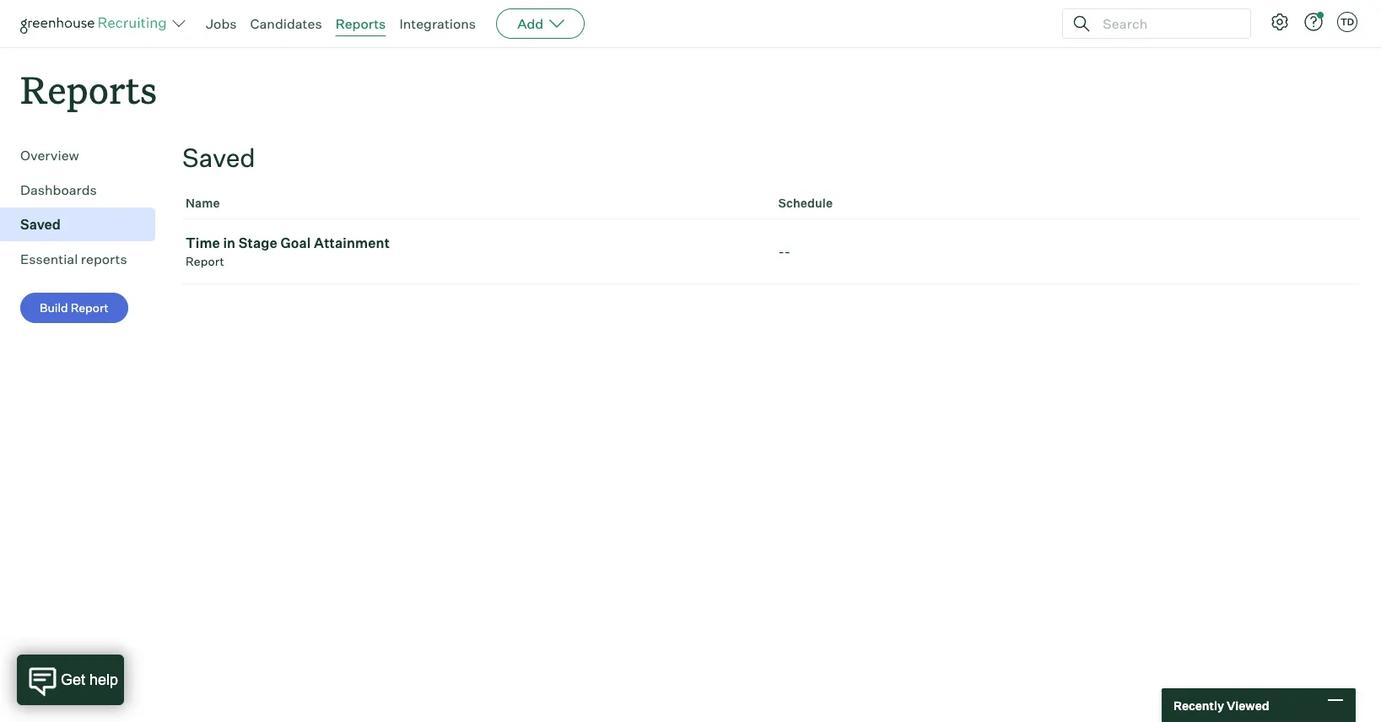 Task type: locate. For each thing, give the bounding box(es) containing it.
dashboards link
[[20, 180, 148, 200]]

reports right candidates link
[[335, 15, 386, 32]]

0 vertical spatial reports
[[335, 15, 386, 32]]

reports
[[335, 15, 386, 32], [20, 64, 157, 114]]

-
[[778, 243, 785, 260], [785, 243, 791, 260]]

reports
[[81, 251, 127, 268]]

report inside button
[[71, 301, 109, 315]]

essential reports link
[[20, 249, 148, 269]]

reports down greenhouse recruiting image
[[20, 64, 157, 114]]

saved up name
[[182, 142, 255, 173]]

viewed
[[1227, 698, 1269, 713]]

Search text field
[[1098, 11, 1235, 36]]

jobs link
[[206, 15, 237, 32]]

essential reports
[[20, 251, 127, 268]]

essential
[[20, 251, 78, 268]]

saved link
[[20, 214, 148, 235]]

time in stage goal attainment report
[[186, 235, 390, 268]]

0 horizontal spatial saved
[[20, 216, 61, 233]]

0 horizontal spatial report
[[71, 301, 109, 315]]

configure image
[[1270, 12, 1290, 32]]

1 horizontal spatial report
[[186, 254, 224, 268]]

1 vertical spatial saved
[[20, 216, 61, 233]]

0 vertical spatial saved
[[182, 142, 255, 173]]

saved up essential
[[20, 216, 61, 233]]

0 vertical spatial report
[[186, 254, 224, 268]]

1 vertical spatial reports
[[20, 64, 157, 114]]

report right build
[[71, 301, 109, 315]]

report
[[186, 254, 224, 268], [71, 301, 109, 315]]

1 horizontal spatial reports
[[335, 15, 386, 32]]

dashboards
[[20, 182, 97, 198]]

integrations link
[[399, 15, 476, 32]]

report down time
[[186, 254, 224, 268]]

overview
[[20, 147, 79, 164]]

--
[[778, 243, 791, 260]]

saved
[[182, 142, 255, 173], [20, 216, 61, 233]]

time
[[186, 235, 220, 252]]

overview link
[[20, 145, 148, 166]]

build
[[40, 301, 68, 315]]

1 - from the left
[[778, 243, 785, 260]]

add
[[517, 15, 544, 32]]

add button
[[496, 8, 585, 39]]

1 horizontal spatial saved
[[182, 142, 255, 173]]

1 vertical spatial report
[[71, 301, 109, 315]]



Task type: describe. For each thing, give the bounding box(es) containing it.
schedule
[[778, 196, 833, 210]]

td button
[[1334, 8, 1361, 35]]

candidates link
[[250, 15, 322, 32]]

in
[[223, 235, 236, 252]]

name
[[186, 196, 220, 210]]

td button
[[1337, 12, 1358, 32]]

td
[[1341, 16, 1354, 28]]

recently viewed
[[1174, 698, 1269, 713]]

jobs
[[206, 15, 237, 32]]

candidates
[[250, 15, 322, 32]]

report inside time in stage goal attainment report
[[186, 254, 224, 268]]

recently
[[1174, 698, 1224, 713]]

build report
[[40, 301, 109, 315]]

attainment
[[314, 235, 390, 252]]

0 horizontal spatial reports
[[20, 64, 157, 114]]

reports link
[[335, 15, 386, 32]]

goal
[[280, 235, 311, 252]]

2 - from the left
[[785, 243, 791, 260]]

build report button
[[20, 293, 128, 323]]

integrations
[[399, 15, 476, 32]]

stage
[[239, 235, 278, 252]]

greenhouse recruiting image
[[20, 13, 172, 34]]



Task type: vqa. For each thing, say whether or not it's contained in the screenshot.
TEST (19) Civil
no



